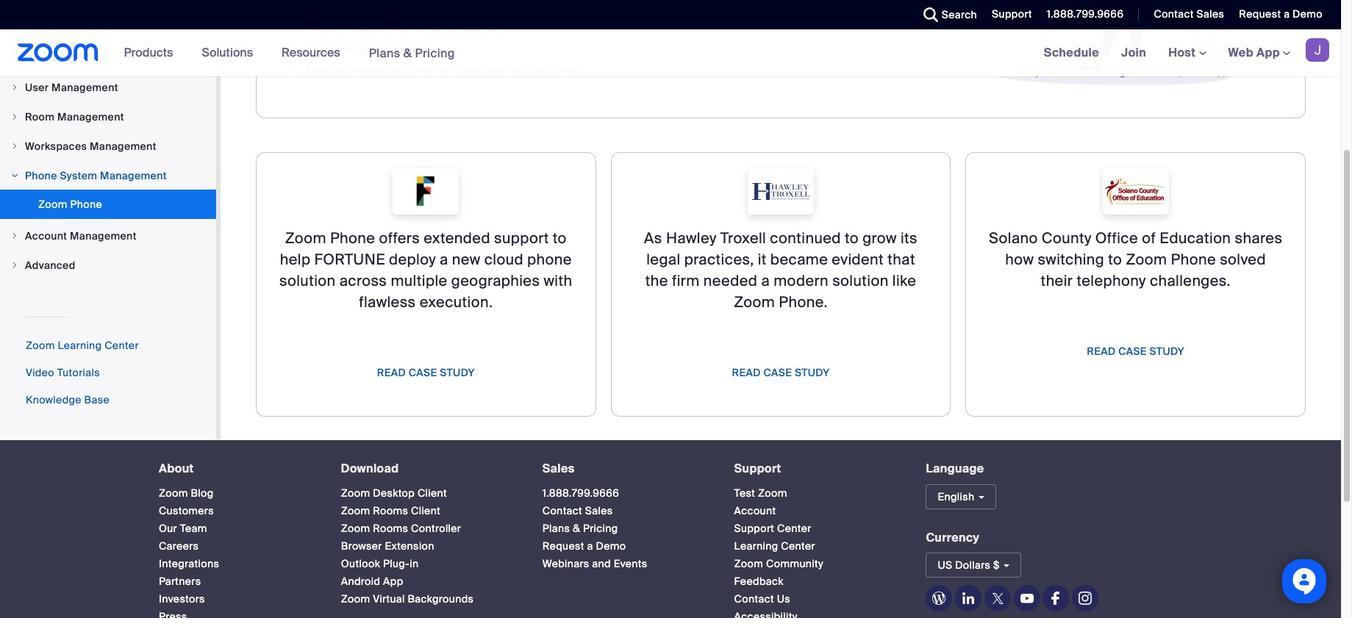 Task type: describe. For each thing, give the bounding box(es) containing it.
zoom desktop client zoom rooms client zoom rooms controller browser extension outlook plug-in android app zoom virtual backgrounds
[[341, 486, 474, 606]]

zoom inside zoom blog customers our team careers integrations partners investors
[[159, 486, 188, 500]]

0 vertical spatial client
[[418, 486, 447, 500]]

right image for user management
[[10, 83, 19, 92]]

team
[[180, 522, 207, 535]]

contact sales
[[1154, 7, 1224, 21]]

backgrounds
[[408, 592, 474, 606]]

deploy
[[389, 250, 436, 269]]

office
[[1095, 229, 1138, 248]]

case for firm
[[764, 366, 792, 379]]

0 horizontal spatial and
[[443, 21, 461, 35]]

switching
[[1038, 250, 1104, 269]]

read case study for challenges.
[[1087, 345, 1185, 358]]

calls
[[386, 64, 409, 77]]

our team link
[[159, 522, 207, 535]]

management for user management
[[52, 81, 118, 94]]

pricing inside 1.888.799.9666 contact sales plans & pricing request a demo webinars and events
[[583, 522, 618, 535]]

integrations
[[159, 557, 219, 570]]

search button
[[912, 0, 981, 29]]

user management
[[25, 81, 118, 94]]

app inside "zoom desktop client zoom rooms client zoom rooms controller browser extension outlook plug-in android app zoom virtual backgrounds"
[[383, 575, 403, 588]]

solano
[[989, 229, 1038, 248]]

receive
[[346, 64, 383, 77]]

us
[[777, 592, 790, 606]]

2 rooms from the top
[[373, 522, 408, 535]]

management for account management
[[70, 229, 137, 243]]

with
[[544, 271, 572, 290]]

as
[[644, 229, 662, 248]]

0 vertical spatial support
[[992, 7, 1032, 21]]

right image for workspaces management
[[10, 142, 19, 151]]

profile picture image
[[1306, 38, 1329, 62]]

& inside 1.888.799.9666 contact sales plans & pricing request a demo webinars and events
[[573, 522, 580, 535]]

new
[[452, 250, 481, 269]]

multiple inside the zoom phone offers extended support to help fortune deploy a new cloud phone solution across multiple geographies with flawless execution.
[[391, 271, 448, 290]]

account management menu item
[[0, 222, 216, 250]]

search
[[942, 8, 977, 21]]

user
[[25, 81, 49, 94]]

plans inside product information 'navigation'
[[369, 45, 400, 61]]

investors
[[159, 592, 205, 606]]

products
[[124, 45, 173, 60]]

1.888.799.9666 for 1.888.799.9666 contact sales plans & pricing request a demo webinars and events
[[542, 486, 619, 500]]

phone inside solano county office of education shares how switching to zoom phone solved their telephony challenges.
[[1171, 250, 1216, 269]]

to inside the zoom phone offers extended support to help fortune deploy a new cloud phone solution across multiple geographies with flawless execution.
[[553, 229, 567, 248]]

demo inside 1.888.799.9666 contact sales plans & pricing request a demo webinars and events
[[596, 539, 626, 553]]

browser extension link
[[341, 539, 434, 553]]

customers
[[159, 504, 214, 517]]

within
[[393, 21, 422, 35]]

schedule
[[1044, 45, 1099, 60]]

1 horizontal spatial demo
[[1293, 7, 1323, 21]]

extended
[[424, 229, 490, 248]]

request inside 1.888.799.9666 contact sales plans & pricing request a demo webinars and events
[[542, 539, 584, 553]]

knowledge base link
[[26, 393, 110, 407]]

download
[[341, 461, 399, 476]]

to inside solano county office of education shares how switching to zoom phone solved their telephony challenges.
[[1108, 250, 1122, 269]]

video tutorials link
[[26, 366, 100, 379]]

& for plans
[[403, 45, 412, 61]]

modern
[[774, 271, 829, 290]]

english button
[[926, 484, 996, 509]]

phone inside the zoom phone offers extended support to help fortune deploy a new cloud phone solution across multiple geographies with flawless execution.
[[330, 229, 375, 248]]

education
[[1160, 229, 1231, 248]]

zoom virtual backgrounds link
[[341, 592, 474, 606]]

resources
[[282, 45, 340, 60]]

phone inside the zoom phone offers extended support to help fortune deploy a new cloud phone solution across multiple geographies with flawless execution.
[[527, 250, 572, 269]]

resources button
[[282, 29, 347, 76]]

and/or
[[523, 64, 556, 77]]

calling
[[357, 21, 390, 35]]

zoom rooms controller link
[[341, 522, 461, 535]]

solved
[[1220, 250, 1266, 269]]

android
[[341, 575, 380, 588]]

study for new
[[440, 366, 475, 379]]

1 vertical spatial center
[[777, 522, 812, 535]]

make & receive calls from multiple devices and/or apps
[[306, 64, 583, 77]]

read case study for firm
[[732, 366, 830, 379]]

firm
[[672, 271, 700, 290]]

right image for account
[[10, 232, 19, 240]]

right image for room
[[10, 112, 19, 121]]

tutorials
[[57, 366, 100, 379]]

workspaces
[[25, 140, 87, 153]]

like
[[892, 271, 916, 290]]

checked image for advanced
[[282, 42, 297, 57]]

evident
[[832, 250, 884, 269]]

knowledge
[[26, 393, 82, 407]]

2 vertical spatial center
[[781, 539, 815, 553]]

account inside test zoom account support center learning center zoom community feedback contact us
[[734, 504, 776, 517]]

outlook plug-in link
[[341, 557, 419, 570]]

zoom inside solano county office of education shares how switching to zoom phone solved their telephony challenges.
[[1126, 250, 1167, 269]]

unlimited
[[306, 21, 354, 35]]

our
[[159, 522, 177, 535]]

advanced phone features
[[306, 43, 435, 56]]

video
[[26, 366, 54, 379]]

checked image
[[282, 21, 297, 36]]

from
[[412, 64, 435, 77]]

currency
[[926, 530, 980, 545]]

base
[[84, 393, 110, 407]]

feedback button
[[734, 575, 784, 588]]

a inside the zoom phone offers extended support to help fortune deploy a new cloud phone solution across multiple geographies with flawless execution.
[[440, 250, 448, 269]]

room management
[[25, 110, 124, 124]]

troxell
[[720, 229, 766, 248]]

phone system management menu item
[[0, 162, 216, 190]]

of
[[1142, 229, 1156, 248]]

became
[[770, 250, 828, 269]]

solution inside as hawley troxell continued to grow its legal practices, it became evident that the firm needed a modern solution like zoom phone.
[[832, 271, 889, 290]]

phone system management
[[25, 169, 167, 182]]

contact inside 1.888.799.9666 contact sales plans & pricing request a demo webinars and events
[[542, 504, 582, 517]]

customers link
[[159, 504, 214, 517]]

2 horizontal spatial contact
[[1154, 7, 1194, 21]]

read for challenges.
[[1087, 345, 1116, 358]]

its
[[901, 229, 918, 248]]

1.888.799.9666 for 1.888.799.9666
[[1047, 7, 1124, 21]]

1 vertical spatial support
[[734, 461, 781, 476]]

us inside popup button
[[938, 559, 953, 572]]

right image inside advanced menu item
[[10, 261, 19, 270]]

browser
[[341, 539, 382, 553]]

feedback
[[734, 575, 784, 588]]

as hawley troxell continued to grow its legal practices, it became evident that the firm needed a modern solution like zoom phone.
[[644, 229, 918, 312]]

0 vertical spatial phone
[[359, 43, 391, 56]]

read for firm
[[732, 366, 761, 379]]

0 vertical spatial request
[[1239, 7, 1281, 21]]

county
[[1042, 229, 1092, 248]]

plug-
[[383, 557, 410, 570]]

zoom rooms client link
[[341, 504, 441, 517]]

account link
[[734, 504, 776, 517]]

request a demo
[[1239, 7, 1323, 21]]

plans & pricing
[[369, 45, 455, 61]]



Task type: locate. For each thing, give the bounding box(es) containing it.
dollars
[[955, 559, 991, 572]]

2 vertical spatial right image
[[10, 171, 19, 180]]

0 vertical spatial us
[[425, 21, 440, 35]]

0 vertical spatial center
[[105, 339, 139, 352]]

0 horizontal spatial read case study
[[377, 366, 475, 379]]

challenges.
[[1150, 271, 1231, 290]]

management up room management
[[52, 81, 118, 94]]

1.888.799.9666 button
[[1036, 0, 1127, 29], [1047, 7, 1124, 21]]

1 horizontal spatial us
[[938, 559, 953, 572]]

room management menu item
[[0, 103, 216, 131]]

1.888.799.9666 up schedule
[[1047, 7, 1124, 21]]

1 horizontal spatial solution
[[832, 271, 889, 290]]

0 horizontal spatial read
[[377, 366, 406, 379]]

request up "webinars"
[[542, 539, 584, 553]]

and
[[443, 21, 461, 35], [592, 557, 611, 570]]

checked image down resources
[[282, 63, 297, 79]]

1 vertical spatial right image
[[10, 232, 19, 240]]

support right search
[[992, 7, 1032, 21]]

0 horizontal spatial us
[[425, 21, 440, 35]]

study for phone
[[1150, 345, 1185, 358]]

1 horizontal spatial account
[[734, 504, 776, 517]]

0 vertical spatial learning
[[58, 339, 102, 352]]

app right web
[[1257, 45, 1280, 60]]

1 vertical spatial plans
[[542, 522, 570, 535]]

0 vertical spatial advanced
[[306, 43, 356, 56]]

& up calls
[[403, 45, 412, 61]]

1 vertical spatial multiple
[[391, 271, 448, 290]]

language
[[926, 461, 984, 476]]

2 right image from the top
[[10, 142, 19, 151]]

1 vertical spatial phone
[[527, 250, 572, 269]]

support
[[494, 229, 549, 248]]

learning up tutorials
[[58, 339, 102, 352]]

right image left system
[[10, 171, 19, 180]]

phone up "fortune"
[[330, 229, 375, 248]]

demo up "webinars and events" link
[[596, 539, 626, 553]]

us dollars $
[[938, 559, 1000, 572]]

3 right image from the top
[[10, 261, 19, 270]]

0 horizontal spatial plans
[[369, 45, 400, 61]]

app
[[1257, 45, 1280, 60], [383, 575, 403, 588]]

make
[[306, 64, 333, 77]]

0 vertical spatial sales
[[1197, 7, 1224, 21]]

0 vertical spatial 1.888.799.9666
[[1047, 7, 1124, 21]]

2 horizontal spatial study
[[1150, 345, 1185, 358]]

rooms down desktop
[[373, 504, 408, 517]]

devices
[[481, 64, 520, 77]]

across
[[339, 271, 387, 290]]

1 horizontal spatial phone
[[527, 250, 572, 269]]

1 vertical spatial app
[[383, 575, 403, 588]]

contact us link
[[734, 592, 790, 606]]

0 vertical spatial rooms
[[373, 504, 408, 517]]

a up "webinars and events" link
[[587, 539, 593, 553]]

0 horizontal spatial contact
[[542, 504, 582, 517]]

1 horizontal spatial and
[[592, 557, 611, 570]]

controller
[[411, 522, 461, 535]]

webinars and events link
[[542, 557, 647, 570]]

phone down workspaces
[[25, 169, 57, 182]]

contact up host
[[1154, 7, 1194, 21]]

center up community
[[781, 539, 815, 553]]

cloud
[[484, 250, 523, 269]]

advanced for advanced phone features
[[306, 43, 356, 56]]

help
[[280, 250, 311, 269]]

meetings navigation
[[1033, 29, 1341, 77]]

banner containing products
[[0, 29, 1341, 77]]

0 vertical spatial account
[[25, 229, 67, 243]]

learning down 'support center' link
[[734, 539, 778, 553]]

integrations link
[[159, 557, 219, 570]]

sales up 1.888.799.9666 link
[[542, 461, 575, 476]]

a up "web app" dropdown button
[[1284, 7, 1290, 21]]

account management
[[25, 229, 137, 243]]

it
[[758, 250, 767, 269]]

execution.
[[420, 293, 493, 312]]

phone
[[359, 43, 391, 56], [527, 250, 572, 269]]

features
[[393, 43, 435, 56]]

english
[[938, 490, 975, 503]]

2 vertical spatial contact
[[734, 592, 774, 606]]

0 horizontal spatial &
[[336, 64, 344, 77]]

test
[[734, 486, 755, 500]]

center up base
[[105, 339, 139, 352]]

phone down "education"
[[1171, 250, 1216, 269]]

to right support
[[553, 229, 567, 248]]

0 vertical spatial multiple
[[438, 64, 479, 77]]

management
[[52, 81, 118, 94], [57, 110, 124, 124], [90, 140, 156, 153], [100, 169, 167, 182], [70, 229, 137, 243]]

0 vertical spatial &
[[403, 45, 412, 61]]

admin
[[9, 18, 40, 29]]

0 horizontal spatial advanced
[[25, 259, 75, 272]]

1.888.799.9666 inside 1.888.799.9666 contact sales plans & pricing request a demo webinars and events
[[542, 486, 619, 500]]

zoom logo image
[[18, 43, 98, 62]]

checked image down checked image
[[282, 42, 297, 57]]

1 rooms from the top
[[373, 504, 408, 517]]

1 horizontal spatial read
[[732, 366, 761, 379]]

read case study button for challenges.
[[1087, 340, 1185, 363]]

pricing up "webinars and events" link
[[583, 522, 618, 535]]

account down 'zoom phone'
[[25, 229, 67, 243]]

case for across
[[409, 366, 437, 379]]

how
[[1005, 250, 1034, 269]]

management down 'room management' menu item
[[90, 140, 156, 153]]

& down 1.888.799.9666 link
[[573, 522, 580, 535]]

0 horizontal spatial read case study button
[[377, 361, 475, 385]]

about
[[159, 461, 194, 476]]

a inside as hawley troxell continued to grow its legal practices, it became evident that the firm needed a modern solution like zoom phone.
[[761, 271, 770, 290]]

a inside 1.888.799.9666 contact sales plans & pricing request a demo webinars and events
[[587, 539, 593, 553]]

1 vertical spatial and
[[592, 557, 611, 570]]

2 right image from the top
[[10, 232, 19, 240]]

schedule link
[[1033, 29, 1110, 76]]

app down plug-
[[383, 575, 403, 588]]

right image inside account management menu item
[[10, 232, 19, 240]]

checked image
[[282, 42, 297, 57], [282, 63, 297, 79]]

community
[[766, 557, 823, 570]]

right image
[[10, 83, 19, 92], [10, 142, 19, 151], [10, 171, 19, 180]]

1 vertical spatial sales
[[542, 461, 575, 476]]

to down the office on the right of the page
[[1108, 250, 1122, 269]]

1 horizontal spatial request
[[1239, 7, 1281, 21]]

contact sales link
[[1143, 0, 1228, 29], [1154, 7, 1224, 21], [542, 504, 613, 517]]

and left events
[[592, 557, 611, 570]]

read case study for across
[[377, 366, 475, 379]]

0 vertical spatial pricing
[[415, 45, 455, 61]]

right image left workspaces
[[10, 142, 19, 151]]

telephony
[[1077, 271, 1146, 290]]

1 vertical spatial checked image
[[282, 63, 297, 79]]

phone.
[[779, 293, 828, 312]]

1 vertical spatial &
[[336, 64, 344, 77]]

solution down evident
[[832, 271, 889, 290]]

management for workspaces management
[[90, 140, 156, 153]]

multiple down deploy
[[391, 271, 448, 290]]

& inside product information 'navigation'
[[403, 45, 412, 61]]

1 horizontal spatial plans
[[542, 522, 570, 535]]

0 horizontal spatial phone
[[359, 43, 391, 56]]

right image
[[10, 112, 19, 121], [10, 232, 19, 240], [10, 261, 19, 270]]

0 horizontal spatial request
[[542, 539, 584, 553]]

solution
[[279, 271, 336, 290], [832, 271, 889, 290]]

support link
[[981, 0, 1036, 29], [992, 7, 1032, 21], [734, 461, 781, 476]]

1 right image from the top
[[10, 83, 19, 92]]

1 horizontal spatial learning
[[734, 539, 778, 553]]

center up learning center link
[[777, 522, 812, 535]]

2 horizontal spatial sales
[[1197, 7, 1224, 21]]

phone inside 'link'
[[70, 198, 102, 211]]

management for room management
[[57, 110, 124, 124]]

0 vertical spatial checked image
[[282, 42, 297, 57]]

2 vertical spatial support
[[734, 522, 774, 535]]

legal
[[646, 250, 681, 269]]

careers link
[[159, 539, 199, 553]]

flawless
[[359, 293, 416, 312]]

1.888.799.9666 link
[[542, 486, 619, 500]]

solutions button
[[202, 29, 260, 76]]

1 vertical spatial advanced
[[25, 259, 75, 272]]

system
[[60, 169, 97, 182]]

advanced for advanced
[[25, 259, 75, 272]]

request up "web app" dropdown button
[[1239, 7, 1281, 21]]

right image inside 'workspaces management' menu item
[[10, 142, 19, 151]]

zoom phone link
[[0, 190, 216, 219]]

& for make
[[336, 64, 344, 77]]

investors link
[[159, 592, 205, 606]]

plans
[[369, 45, 400, 61], [542, 522, 570, 535]]

user management menu item
[[0, 74, 216, 101]]

demo up the profile picture
[[1293, 7, 1323, 21]]

0 horizontal spatial learning
[[58, 339, 102, 352]]

partners link
[[159, 575, 201, 588]]

a down it
[[761, 271, 770, 290]]

zoom inside 'link'
[[38, 198, 67, 211]]

2 vertical spatial &
[[573, 522, 580, 535]]

account down test zoom link
[[734, 504, 776, 517]]

0 horizontal spatial account
[[25, 229, 67, 243]]

phone down calling
[[359, 43, 391, 56]]

admin menu menu
[[0, 44, 216, 281]]

zoom blog link
[[159, 486, 214, 500]]

sales down 1.888.799.9666 link
[[585, 504, 613, 517]]

0 horizontal spatial solution
[[279, 271, 336, 290]]

1 horizontal spatial case
[[764, 366, 792, 379]]

2 horizontal spatial read
[[1087, 345, 1116, 358]]

zoom community link
[[734, 557, 823, 570]]

1 vertical spatial us
[[938, 559, 953, 572]]

host button
[[1168, 45, 1206, 60]]

plans up calls
[[369, 45, 400, 61]]

2 solution from the left
[[832, 271, 889, 290]]

2 horizontal spatial &
[[573, 522, 580, 535]]

app inside meetings navigation
[[1257, 45, 1280, 60]]

us right "within"
[[425, 21, 440, 35]]

learning
[[58, 339, 102, 352], [734, 539, 778, 553]]

0 vertical spatial app
[[1257, 45, 1280, 60]]

android app link
[[341, 575, 403, 588]]

right image for phone system management
[[10, 171, 19, 180]]

outlook
[[341, 557, 380, 570]]

test zoom link
[[734, 486, 787, 500]]

us dollars $ button
[[926, 553, 1022, 578]]

workspaces management menu item
[[0, 132, 216, 160]]

plans up "webinars"
[[542, 522, 570, 535]]

& right make
[[336, 64, 344, 77]]

advanced down account management
[[25, 259, 75, 272]]

1 horizontal spatial sales
[[585, 504, 613, 517]]

1 vertical spatial learning
[[734, 539, 778, 553]]

request a demo link
[[1228, 0, 1341, 29], [1239, 7, 1323, 21], [542, 539, 626, 553]]

0 horizontal spatial demo
[[596, 539, 626, 553]]

right image inside 'room management' menu item
[[10, 112, 19, 121]]

zoom learning center
[[26, 339, 139, 352]]

read case study
[[1087, 345, 1185, 358], [377, 366, 475, 379], [732, 366, 830, 379]]

solution inside the zoom phone offers extended support to help fortune deploy a new cloud phone solution across multiple geographies with flawless execution.
[[279, 271, 336, 290]]

plans inside 1.888.799.9666 contact sales plans & pricing request a demo webinars and events
[[542, 522, 570, 535]]

0 vertical spatial right image
[[10, 83, 19, 92]]

to up evident
[[845, 229, 859, 248]]

1 horizontal spatial to
[[845, 229, 859, 248]]

plans & pricing link
[[369, 45, 455, 61], [369, 45, 455, 61], [542, 522, 618, 535]]

solution down help
[[279, 271, 336, 290]]

phone
[[25, 169, 57, 182], [70, 198, 102, 211], [330, 229, 375, 248], [1171, 250, 1216, 269]]

1 horizontal spatial app
[[1257, 45, 1280, 60]]

1 horizontal spatial read case study
[[732, 366, 830, 379]]

management up advanced menu item
[[70, 229, 137, 243]]

learning inside test zoom account support center learning center zoom community feedback contact us
[[734, 539, 778, 553]]

advanced down unlimited
[[306, 43, 356, 56]]

1 horizontal spatial contact
[[734, 592, 774, 606]]

1 checked image from the top
[[282, 42, 297, 57]]

case for challenges.
[[1118, 345, 1147, 358]]

workspaces management
[[25, 140, 156, 153]]

right image left user
[[10, 83, 19, 92]]

geographies
[[451, 271, 540, 290]]

0 horizontal spatial pricing
[[415, 45, 455, 61]]

1 vertical spatial pricing
[[583, 522, 618, 535]]

us
[[425, 21, 440, 35], [938, 559, 953, 572]]

management up zoom phone 'link'
[[100, 169, 167, 182]]

1 horizontal spatial 1.888.799.9666
[[1047, 7, 1124, 21]]

0 horizontal spatial to
[[553, 229, 567, 248]]

study for became
[[795, 366, 830, 379]]

room
[[25, 110, 55, 124]]

2 horizontal spatial case
[[1118, 345, 1147, 358]]

in
[[410, 557, 419, 570]]

phone down system
[[70, 198, 102, 211]]

continued
[[770, 229, 841, 248]]

advanced menu item
[[0, 251, 216, 279]]

right image inside phone system management menu item
[[10, 171, 19, 180]]

to inside as hawley troxell continued to grow its legal practices, it became evident that the firm needed a modern solution like zoom phone.
[[845, 229, 859, 248]]

canada
[[464, 21, 503, 35]]

support center link
[[734, 522, 812, 535]]

sales link
[[542, 461, 575, 476]]

contact down 1.888.799.9666 link
[[542, 504, 582, 517]]

right image inside user management menu item
[[10, 83, 19, 92]]

1 solution from the left
[[279, 271, 336, 290]]

sales inside 1.888.799.9666 contact sales plans & pricing request a demo webinars and events
[[585, 504, 613, 517]]

contact inside test zoom account support center learning center zoom community feedback contact us
[[734, 592, 774, 606]]

2 checked image from the top
[[282, 63, 297, 79]]

zoom inside the zoom phone offers extended support to help fortune deploy a new cloud phone solution across multiple geographies with flawless execution.
[[285, 229, 326, 248]]

0 horizontal spatial case
[[409, 366, 437, 379]]

pricing up make & receive calls from multiple devices and/or apps
[[415, 45, 455, 61]]

product information navigation
[[113, 29, 466, 77]]

1 vertical spatial account
[[734, 504, 776, 517]]

download link
[[341, 461, 399, 476]]

3 right image from the top
[[10, 171, 19, 180]]

1 vertical spatial 1.888.799.9666
[[542, 486, 619, 500]]

1 vertical spatial request
[[542, 539, 584, 553]]

1 vertical spatial client
[[411, 504, 441, 517]]

fortune
[[314, 250, 385, 269]]

virtual
[[373, 592, 405, 606]]

banner
[[0, 29, 1341, 77]]

1 vertical spatial rooms
[[373, 522, 408, 535]]

rooms
[[373, 504, 408, 517], [373, 522, 408, 535]]

0 vertical spatial contact
[[1154, 7, 1194, 21]]

and inside 1.888.799.9666 contact sales plans & pricing request a demo webinars and events
[[592, 557, 611, 570]]

us left 'dollars' in the bottom right of the page
[[938, 559, 953, 572]]

2 horizontal spatial read case study button
[[1087, 340, 1185, 363]]

0 horizontal spatial 1.888.799.9666
[[542, 486, 619, 500]]

1 horizontal spatial pricing
[[583, 522, 618, 535]]

2 horizontal spatial read case study
[[1087, 345, 1185, 358]]

pricing inside product information 'navigation'
[[415, 45, 455, 61]]

read
[[1087, 345, 1116, 358], [377, 366, 406, 379], [732, 366, 761, 379]]

1 vertical spatial right image
[[10, 142, 19, 151]]

support inside test zoom account support center learning center zoom community feedback contact us
[[734, 522, 774, 535]]

contact down feedback button
[[734, 592, 774, 606]]

rooms down zoom rooms client link
[[373, 522, 408, 535]]

a left new
[[440, 250, 448, 269]]

sales up host 'dropdown button' on the top
[[1197, 7, 1224, 21]]

center
[[105, 339, 139, 352], [777, 522, 812, 535], [781, 539, 815, 553]]

zoom inside as hawley troxell continued to grow its legal practices, it became evident that the firm needed a modern solution like zoom phone.
[[734, 293, 775, 312]]

advanced inside menu item
[[25, 259, 75, 272]]

0 vertical spatial right image
[[10, 112, 19, 121]]

read for across
[[377, 366, 406, 379]]

2 vertical spatial sales
[[585, 504, 613, 517]]

and left canada at top left
[[443, 21, 461, 35]]

multiple right 'from'
[[438, 64, 479, 77]]

1 horizontal spatial advanced
[[306, 43, 356, 56]]

phone inside menu item
[[25, 169, 57, 182]]

1 vertical spatial demo
[[596, 539, 626, 553]]

0 vertical spatial plans
[[369, 45, 400, 61]]

study
[[1150, 345, 1185, 358], [440, 366, 475, 379], [795, 366, 830, 379]]

webinars
[[542, 557, 589, 570]]

read case study button for across
[[377, 361, 475, 385]]

phone up with
[[527, 250, 572, 269]]

read case study button for firm
[[732, 361, 830, 385]]

2 horizontal spatial to
[[1108, 250, 1122, 269]]

request
[[1239, 7, 1281, 21], [542, 539, 584, 553]]

2 vertical spatial right image
[[10, 261, 19, 270]]

support down account link
[[734, 522, 774, 535]]

1 right image from the top
[[10, 112, 19, 121]]

1.888.799.9666 down sales link
[[542, 486, 619, 500]]

support
[[992, 7, 1032, 21], [734, 461, 781, 476], [734, 522, 774, 535]]

1 vertical spatial contact
[[542, 504, 582, 517]]

1.888.799.9666 contact sales plans & pricing request a demo webinars and events
[[542, 486, 647, 570]]

1 horizontal spatial read case study button
[[732, 361, 830, 385]]

blog
[[191, 486, 214, 500]]

management up workspaces management
[[57, 110, 124, 124]]

support up test zoom link
[[734, 461, 781, 476]]

account inside menu item
[[25, 229, 67, 243]]

products button
[[124, 29, 180, 76]]

checked image for make
[[282, 63, 297, 79]]

0 horizontal spatial study
[[440, 366, 475, 379]]



Task type: vqa. For each thing, say whether or not it's contained in the screenshot.
the leftmost STUDY
yes



